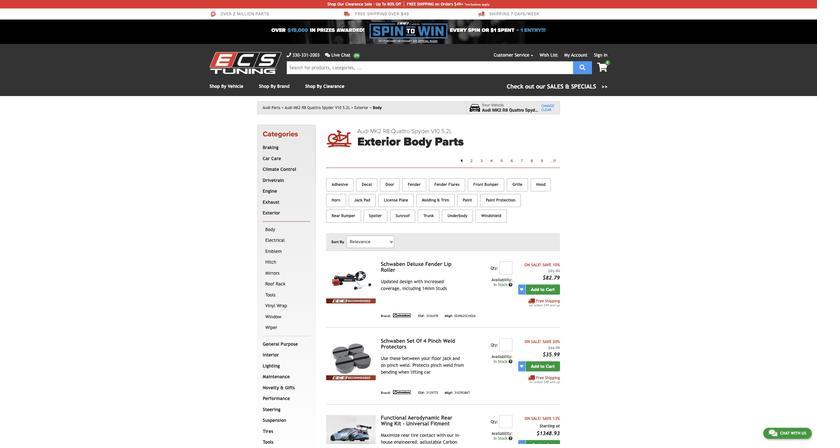 Task type: describe. For each thing, give the bounding box(es) containing it.
free shipping on orders $49 and up for $35.99
[[529, 376, 560, 385]]

climate
[[263, 167, 279, 172]]

jack pad
[[354, 198, 370, 203]]

roof rack link
[[264, 279, 309, 290]]

prizes
[[317, 27, 335, 34]]

sunroof link
[[390, 210, 415, 223]]

…11
[[551, 159, 556, 163]]

tires
[[263, 430, 273, 435]]

$1348.93
[[537, 431, 560, 437]]

shipping for $82.79
[[545, 299, 560, 304]]

14mm
[[422, 286, 435, 292]]

0 vertical spatial vehicle
[[228, 84, 243, 89]]

design
[[400, 279, 413, 285]]

roof
[[265, 282, 274, 287]]

exhaust link
[[261, 197, 309, 208]]

3 in stock from the top
[[494, 437, 509, 442]]

clearance for our
[[345, 2, 363, 7]]

1 horizontal spatial 1
[[520, 27, 523, 34]]

3 stock from the top
[[498, 437, 507, 442]]

audi for audi mk2 r8 quattro spyder v10 5.2l exterior body parts
[[357, 128, 369, 135]]

mfg#: 3107838kt
[[445, 392, 470, 396]]

mirrors
[[265, 271, 280, 276]]

add to cart button for $82.79
[[526, 285, 560, 295]]

sign in link
[[594, 53, 608, 58]]

330-331-2003
[[292, 53, 320, 58]]

with inside updated design with increased coverage, including 14mm studs
[[414, 279, 423, 285]]

v10 inside your vehicle audi mk2 r8 quattro spyder v10 5.2l
[[540, 108, 548, 113]]

door
[[386, 183, 394, 187]]

on inside on sale!                         save 13% starting at $1348.93
[[525, 417, 530, 422]]

Search text field
[[287, 61, 573, 74]]

paint for paint
[[463, 198, 472, 203]]

r8 for audi mk2 r8 quattro spyder v10 5.2l
[[302, 106, 306, 110]]

exterior subcategories element
[[263, 222, 310, 337]]

use these between your floor jack and on pinch weld. protects pinch weld from bending when lifting car
[[381, 356, 464, 375]]

3 link
[[477, 157, 487, 165]]

up
[[376, 2, 381, 7]]

save inside on sale!                         save 13% starting at $1348.93
[[543, 417, 551, 422]]

mk2 for audi mk2 r8 quattro spyder v10 5.2l
[[294, 106, 301, 110]]

0 vertical spatial exterior
[[354, 106, 368, 110]]

5
[[501, 159, 503, 163]]

in for third question circle image
[[494, 437, 497, 442]]

license plate
[[384, 198, 408, 203]]

schwaben set of 4 pinch weld protectors link
[[381, 339, 455, 351]]

331-
[[301, 53, 310, 58]]

roller
[[381, 267, 395, 274]]

9 link
[[537, 157, 547, 165]]

es#: for fender
[[418, 315, 425, 319]]

exterior inside audi mk2 r8 quattro spyder v10 5.2l exterior body parts
[[357, 135, 401, 149]]

ship
[[417, 2, 425, 7]]

vinyl wrap
[[265, 304, 287, 309]]

shipping for $35.99
[[545, 376, 560, 381]]

window link
[[264, 312, 309, 323]]

3
[[481, 159, 483, 163]]

chat with us link
[[763, 429, 812, 440]]

aerodynamic
[[408, 416, 440, 422]]

3536478
[[426, 315, 438, 319]]

car
[[263, 156, 270, 161]]

- inside functional aerodynamic rear wing kit - universal fitment
[[403, 421, 405, 428]]

sales & specials link
[[507, 82, 608, 91]]

vehicle inside your vehicle audi mk2 r8 quattro spyder v10 5.2l
[[491, 103, 504, 108]]

0
[[607, 61, 609, 65]]

change link
[[541, 104, 555, 108]]

add to wish list image
[[520, 288, 523, 292]]

add to cart button for $35.99
[[526, 362, 560, 372]]

by for clearance
[[317, 84, 322, 89]]

r8 for audi mk2 r8 quattro spyder v10 5.2l exterior body parts
[[383, 128, 390, 135]]

climate control link
[[261, 165, 309, 175]]

interior
[[263, 353, 279, 358]]

ecs tuning recommends this product. image for schwaben deluxe fender lip roller
[[326, 299, 376, 304]]

*exclusions
[[465, 2, 481, 6]]

80%
[[387, 2, 395, 7]]

20%
[[553, 340, 560, 345]]

over for over $15,000 in prizes
[[271, 27, 286, 34]]

es#: 3536478
[[418, 315, 438, 319]]

0 horizontal spatial 7
[[511, 12, 513, 17]]

and inside use these between your floor jack and on pinch weld. protects pinch weld from bending when lifting car
[[453, 356, 460, 362]]

in stock for $35.99
[[494, 360, 509, 365]]

steering link
[[261, 405, 309, 416]]

0 vertical spatial exterior link
[[354, 106, 372, 110]]

save for $82.79
[[543, 263, 551, 268]]

stock for $82.79
[[498, 283, 507, 288]]

free for schwaben set of 4 pinch weld protectors
[[536, 376, 544, 381]]

performance
[[263, 397, 290, 402]]

category navigation element
[[257, 125, 316, 445]]

on sale!                         save 13% starting at $1348.93
[[525, 417, 560, 437]]

$49 for schwaben set of 4 pinch weld protectors
[[544, 381, 549, 385]]

on for $82.79
[[525, 263, 530, 268]]

brand: for schwaben deluxe fender lip roller
[[381, 315, 391, 319]]

no purchase necessary. see official rules .
[[379, 40, 438, 43]]

ecs tuning 'spin to win' contest logo image
[[370, 22, 447, 38]]

0 vertical spatial rear
[[332, 214, 340, 219]]

sale! for $82.79
[[531, 263, 541, 268]]

fender for fender
[[408, 183, 421, 187]]

wing
[[381, 421, 393, 428]]

shop for shop our clearance sale - up to 80% off
[[327, 2, 336, 7]]

use
[[381, 356, 388, 362]]

by for brand
[[271, 84, 276, 89]]

by right sort at the left bottom
[[340, 240, 344, 245]]

no
[[379, 40, 383, 43]]

fender flares link
[[429, 179, 465, 192]]

tools link
[[264, 290, 309, 301]]

orders for $82.79
[[534, 304, 543, 308]]

tires link
[[261, 427, 309, 438]]

shipping
[[367, 12, 387, 17]]

with inside maximize rear tire contact with our in- house engineered, adjustable carbo
[[437, 433, 446, 439]]

& for gifts
[[280, 386, 284, 391]]

shop by clearance link
[[305, 84, 344, 89]]

add to cart for $82.79
[[531, 287, 555, 293]]

service
[[515, 53, 529, 58]]

4 link
[[487, 157, 497, 165]]

question circle image for $82.79
[[509, 283, 513, 287]]

stock for $35.99
[[498, 360, 507, 365]]

on sale!                         save 20% $44.99 $35.99
[[525, 340, 560, 358]]

spent
[[498, 27, 515, 34]]

add for $82.79
[[531, 287, 539, 293]]

your
[[482, 103, 490, 108]]

2 link
[[467, 157, 477, 165]]

availability: for $82.79
[[492, 278, 513, 283]]

cart for $82.79
[[546, 287, 555, 293]]

on sale!                         save 10% $91.99 $82.79
[[525, 263, 560, 281]]

from
[[454, 363, 464, 369]]

shop for shop by brand
[[259, 84, 269, 89]]

1 inside paginated product list navigation navigation
[[461, 159, 463, 163]]

jack
[[443, 356, 451, 362]]

sale! for $35.99
[[531, 340, 541, 345]]

set
[[407, 339, 415, 345]]

novelty
[[263, 386, 279, 391]]

schwaben - corporate logo image for schwaben set of 4 pinch weld protectors
[[392, 391, 412, 395]]

shop for shop by clearance
[[305, 84, 315, 89]]

and for $82.79
[[550, 304, 555, 308]]

free shipping on orders $49 and up for $82.79
[[529, 299, 560, 308]]

on for $35.99
[[525, 340, 530, 345]]

including
[[402, 286, 421, 292]]

0 horizontal spatial chat
[[341, 53, 351, 58]]

shop for shop by vehicle
[[210, 84, 220, 89]]

rack
[[276, 282, 285, 287]]

to for $35.99
[[541, 364, 545, 370]]

sale! inside on sale!                         save 13% starting at $1348.93
[[531, 417, 541, 422]]

in for question circle image corresponding to $35.99
[[494, 360, 497, 365]]

0 vertical spatial free
[[355, 12, 366, 17]]

rear
[[401, 433, 410, 439]]

car care
[[263, 156, 281, 161]]

fender for fender flares
[[434, 183, 447, 187]]

windshield
[[481, 214, 501, 219]]

bumper for front bumper
[[485, 183, 499, 187]]

ecs tuning recommends this product. image for schwaben set of 4 pinch weld protectors
[[326, 376, 376, 381]]

clearance for by
[[323, 84, 344, 89]]

weld.
[[400, 363, 411, 369]]

hitch
[[265, 260, 276, 265]]

7 inside paginated product list navigation navigation
[[521, 159, 523, 163]]

to for $82.79
[[541, 287, 545, 293]]

wish list
[[540, 53, 558, 58]]

fender link
[[402, 179, 426, 192]]

in stock for $82.79
[[494, 283, 509, 288]]

schwaben deluxe fender lip roller link
[[381, 262, 452, 274]]

0 vertical spatial $49
[[401, 12, 409, 17]]

& for trim
[[437, 198, 440, 203]]

exterior inside category navigation element
[[263, 211, 280, 216]]

in
[[310, 27, 316, 34]]

0 vertical spatial 2
[[233, 12, 236, 17]]

trim
[[441, 198, 449, 203]]

phone image
[[287, 53, 291, 57]]

chat with us
[[780, 432, 806, 436]]

es#3129772 - 3107838kt - schwaben set of 4 pinch weld protectors  - use these between your floor jack and on pinch weld. protects pinch weld from bending when lifting car - schwaben - audi bmw volkswagen mercedes benz mini porsche image
[[326, 339, 376, 376]]

brand
[[277, 84, 290, 89]]

hood
[[536, 183, 546, 187]]

maintenance link
[[261, 372, 309, 383]]

over 2 million parts
[[221, 12, 269, 17]]

body inside audi mk2 r8 quattro spyder v10 5.2l exterior body parts
[[404, 135, 432, 149]]



Task type: locate. For each thing, give the bounding box(es) containing it.
bumper right the front
[[485, 183, 499, 187]]

3 qty: from the top
[[491, 420, 498, 425]]

1 horizontal spatial vehicle
[[491, 103, 504, 108]]

purchase
[[384, 40, 397, 43]]

up for $35.99
[[556, 381, 560, 385]]

$82.79
[[543, 275, 560, 281]]

0 horizontal spatial -
[[373, 2, 375, 7]]

up down $35.99
[[556, 381, 560, 385]]

schwaben up updated at the left bottom of the page
[[381, 262, 405, 268]]

7 left days/week at the right
[[511, 12, 513, 17]]

exterior
[[354, 106, 368, 110], [357, 135, 401, 149], [263, 211, 280, 216]]

schwaben inside schwaben set of 4 pinch weld protectors
[[381, 339, 405, 345]]

ecs tuning recommends this product. image
[[326, 299, 376, 304], [326, 376, 376, 381]]

orders down $35.99
[[534, 381, 543, 385]]

shop inside 'link'
[[327, 2, 336, 7]]

parts up paginated product list navigation navigation
[[435, 135, 464, 149]]

shipping inside shipping 7 days/week link
[[489, 12, 510, 17]]

1 vertical spatial add
[[531, 364, 539, 370]]

$49 down $82.79
[[544, 304, 549, 308]]

0 horizontal spatial clearance
[[323, 84, 344, 89]]

1 horizontal spatial mk2
[[370, 128, 382, 135]]

1 right =
[[520, 27, 523, 34]]

2 horizontal spatial r8
[[503, 108, 508, 113]]

1 qty: from the top
[[491, 266, 498, 271]]

1 in stock from the top
[[494, 283, 509, 288]]

1 horizontal spatial over
[[271, 27, 286, 34]]

1 vertical spatial bumper
[[341, 214, 355, 219]]

in for question circle image related to $82.79
[[494, 283, 497, 288]]

molding & trim link
[[416, 194, 455, 207]]

shopping cart image
[[597, 63, 608, 72]]

2 on from the top
[[525, 340, 530, 345]]

1 schwaben - corporate logo image from the top
[[392, 314, 412, 318]]

free shipping on orders $49 and up down $82.79
[[529, 299, 560, 308]]

shipping 7 days/week link
[[478, 11, 539, 17]]

0 vertical spatial orders
[[534, 304, 543, 308]]

1 question circle image from the top
[[509, 283, 513, 287]]

quattro for audi mk2 r8 quattro spyder v10 5.2l exterior body parts
[[391, 128, 410, 135]]

7 left 8 in the right top of the page
[[521, 159, 523, 163]]

live chat
[[331, 53, 351, 58]]

paginated product list navigation navigation
[[357, 157, 560, 165]]

add right add to wish list image
[[531, 287, 539, 293]]

1 vertical spatial vehicle
[[491, 103, 504, 108]]

audi for audi parts
[[263, 106, 271, 110]]

1 pinch from the left
[[387, 363, 398, 369]]

2 to from the top
[[541, 364, 545, 370]]

1 vertical spatial add to cart button
[[526, 362, 560, 372]]

6 link
[[507, 157, 517, 165]]

- inside 'link'
[[373, 2, 375, 7]]

schwaben for schwaben set of 4 pinch weld protectors
[[381, 339, 405, 345]]

paint for paint protection
[[486, 198, 495, 203]]

4 right of
[[423, 339, 426, 345]]

schwaben - corporate logo image left 'es#: 3536478'
[[392, 314, 412, 318]]

13%
[[553, 417, 560, 422]]

$49 down $35.99
[[544, 381, 549, 385]]

5.2l for audi mk2 r8 quattro spyder v10 5.2l
[[343, 106, 350, 110]]

0 vertical spatial ecs tuning recommends this product. image
[[326, 299, 376, 304]]

kit
[[394, 421, 401, 428]]

mfg#: for schwaben deluxe fender lip roller
[[445, 315, 453, 319]]

1 orders from the top
[[534, 304, 543, 308]]

on inside on sale!                         save 10% $91.99 $82.79
[[525, 263, 530, 268]]

sale! inside on sale!                         save 20% $44.99 $35.99
[[531, 340, 541, 345]]

1 vertical spatial stock
[[498, 360, 507, 365]]

r8 inside audi mk2 r8 quattro spyder v10 5.2l exterior body parts
[[383, 128, 390, 135]]

2 schwaben from the top
[[381, 339, 405, 345]]

1 paint from the left
[[463, 198, 472, 203]]

over for over 2 million parts
[[221, 12, 232, 17]]

& inside category navigation element
[[280, 386, 284, 391]]

0 vertical spatial qty:
[[491, 266, 498, 271]]

3 sale! from the top
[[531, 417, 541, 422]]

days/week
[[515, 12, 539, 17]]

1 vertical spatial on
[[525, 340, 530, 345]]

and up from
[[453, 356, 460, 362]]

fender up plate
[[408, 183, 421, 187]]

universal
[[406, 421, 429, 428]]

1 ecs tuning recommends this product. image from the top
[[326, 299, 376, 304]]

0 vertical spatial add to cart button
[[526, 285, 560, 295]]

shop our clearance sale - up to 80% off link
[[327, 1, 404, 7]]

rear
[[332, 214, 340, 219], [441, 416, 452, 422]]

$49 for schwaben deluxe fender lip roller
[[544, 304, 549, 308]]

sale! left the '20%'
[[531, 340, 541, 345]]

2 vertical spatial question circle image
[[509, 437, 513, 441]]

free shipping on orders $49 and up down $35.99
[[529, 376, 560, 385]]

0 vertical spatial parts
[[272, 106, 280, 110]]

cart down $35.99
[[546, 364, 555, 370]]

shipping
[[489, 12, 510, 17], [545, 299, 560, 304], [545, 376, 560, 381]]

clearance inside 'link'
[[345, 2, 363, 7]]

2 orders from the top
[[534, 381, 543, 385]]

1 stock from the top
[[498, 283, 507, 288]]

mk2 for audi mk2 r8 quattro spyder v10 5.2l exterior body parts
[[370, 128, 382, 135]]

es#4509042 - 013903la - functional aerodynamic rear wing kit - universal fitment - maximize rear tire contact with our in-house engineered, adjustable carbon fiber rear wing package - ecs - audi bmw volkswagen mercedes benz mini porsche image
[[326, 416, 376, 445]]

in-
[[455, 433, 461, 439]]

1 horizontal spatial bumper
[[485, 183, 499, 187]]

novelty & gifts
[[263, 386, 295, 391]]

parts inside audi mk2 r8 quattro spyder v10 5.2l exterior body parts
[[435, 135, 464, 149]]

0 horizontal spatial exterior link
[[261, 208, 309, 219]]

2 vertical spatial free
[[536, 376, 544, 381]]

1 vertical spatial add to cart
[[531, 364, 555, 370]]

add to wish list image
[[520, 365, 523, 369]]

novelty & gifts link
[[261, 383, 309, 394]]

paint up underbody
[[463, 198, 472, 203]]

exterior link
[[354, 106, 372, 110], [261, 208, 309, 219]]

shipping down $35.99
[[545, 376, 560, 381]]

2
[[233, 12, 236, 17], [470, 159, 473, 163]]

0 vertical spatial schwaben
[[381, 262, 405, 268]]

2 paint from the left
[[486, 198, 495, 203]]

brand: down coverage,
[[381, 315, 391, 319]]

availability: for $35.99
[[492, 355, 513, 360]]

free down shop our clearance sale - up to 80% off
[[355, 12, 366, 17]]

1 vertical spatial clearance
[[323, 84, 344, 89]]

1 vertical spatial sale!
[[531, 340, 541, 345]]

protection
[[496, 198, 515, 203]]

audi mk2 r8 quattro spyder v10 5.2l
[[285, 106, 350, 110]]

rear inside functional aerodynamic rear wing kit - universal fitment
[[441, 416, 452, 422]]

save left the '20%'
[[543, 340, 551, 345]]

save up 'starting'
[[543, 417, 551, 422]]

$44.99
[[548, 346, 560, 351]]

every
[[450, 27, 467, 34]]

1 brand: from the top
[[381, 315, 391, 319]]

horn
[[332, 198, 341, 203]]

0 horizontal spatial with
[[414, 279, 423, 285]]

1 availability: from the top
[[492, 278, 513, 283]]

mk2
[[294, 106, 301, 110], [492, 108, 502, 113], [370, 128, 382, 135]]

adhesive link
[[326, 179, 354, 192]]

sale!
[[531, 263, 541, 268], [531, 340, 541, 345], [531, 417, 541, 422]]

2 availability: from the top
[[492, 355, 513, 360]]

1 vertical spatial chat
[[780, 432, 790, 436]]

chat right comments icon
[[780, 432, 790, 436]]

0 vertical spatial add to cart
[[531, 287, 555, 293]]

vehicle down ecs tuning image
[[228, 84, 243, 89]]

es#3536478 - 024962sch02a - schwaben deluxe fender lip roller - updated design with increased coverage, including 14mm studs - schwaben - audi bmw volkswagen mercedes benz mini porsche image
[[326, 262, 376, 299]]

2 mfg#: from the top
[[445, 392, 453, 396]]

1 horizontal spatial 2
[[470, 159, 473, 163]]

up for $82.79
[[556, 304, 560, 308]]

vehicle right your
[[491, 103, 504, 108]]

fender left flares
[[434, 183, 447, 187]]

1 horizontal spatial exterior link
[[354, 106, 372, 110]]

1 cart from the top
[[546, 287, 555, 293]]

0 horizontal spatial 4
[[423, 339, 426, 345]]

4 right 3
[[491, 159, 493, 163]]

shipping up every spin or $1 spent = 1 entry!!!
[[489, 12, 510, 17]]

ecs tuning image
[[210, 52, 281, 74]]

0 vertical spatial brand:
[[381, 315, 391, 319]]

0 horizontal spatial bumper
[[341, 214, 355, 219]]

audi for audi mk2 r8 quattro spyder v10 5.2l
[[285, 106, 292, 110]]

$49
[[401, 12, 409, 17], [544, 304, 549, 308], [544, 381, 549, 385]]

1 vertical spatial in stock
[[494, 360, 509, 365]]

0 vertical spatial stock
[[498, 283, 507, 288]]

2 vertical spatial exterior
[[263, 211, 280, 216]]

shipping down $82.79
[[545, 299, 560, 304]]

2 vertical spatial availability:
[[492, 432, 513, 437]]

mk2 inside audi mk2 r8 quattro spyder v10 5.2l exterior body parts
[[370, 128, 382, 135]]

by for vehicle
[[221, 84, 226, 89]]

chat right live
[[341, 53, 351, 58]]

fender inside schwaben deluxe fender lip roller
[[425, 262, 442, 268]]

question circle image
[[509, 283, 513, 287], [509, 360, 513, 364], [509, 437, 513, 441]]

1 vertical spatial save
[[543, 340, 551, 345]]

0 horizontal spatial rear
[[332, 214, 340, 219]]

2 vertical spatial $49
[[544, 381, 549, 385]]

v10 inside audi mk2 r8 quattro spyder v10 5.2l exterior body parts
[[431, 128, 440, 135]]

1 vertical spatial to
[[541, 364, 545, 370]]

official
[[418, 40, 429, 43]]

mfg#: left 024962sch02a
[[445, 315, 453, 319]]

v10 for audi mk2 r8 quattro spyder v10 5.2l
[[335, 106, 341, 110]]

free
[[407, 2, 416, 7]]

schwaben - corporate logo image for schwaben deluxe fender lip roller
[[392, 314, 412, 318]]

0 vertical spatial and
[[550, 304, 555, 308]]

add for $35.99
[[531, 364, 539, 370]]

$1
[[491, 27, 496, 34]]

sale! up 'starting'
[[531, 417, 541, 422]]

r8 inside your vehicle audi mk2 r8 quattro spyder v10 5.2l
[[503, 108, 508, 113]]

5.2l for audi mk2 r8 quattro spyder v10 5.2l exterior body parts
[[441, 128, 452, 135]]

apply
[[482, 2, 490, 6]]

tire
[[411, 433, 418, 439]]

shipping 7 days/week
[[489, 12, 539, 17]]

1 horizontal spatial with
[[437, 433, 446, 439]]

parts down shop by brand link
[[272, 106, 280, 110]]

2 save from the top
[[543, 340, 551, 345]]

spyder for audi mk2 r8 quattro spyder v10 5.2l
[[322, 106, 334, 110]]

0 vertical spatial 1
[[520, 27, 523, 34]]

2 add from the top
[[531, 364, 539, 370]]

2 horizontal spatial &
[[565, 83, 569, 90]]

quattro for audi mk2 r8 quattro spyder v10 5.2l
[[307, 106, 321, 110]]

search image
[[580, 64, 585, 70]]

spyder inside your vehicle audi mk2 r8 quattro spyder v10 5.2l
[[525, 108, 539, 113]]

pinch down floor
[[431, 363, 442, 369]]

1 vertical spatial 1
[[461, 159, 463, 163]]

0 vertical spatial add
[[531, 287, 539, 293]]

add right add to wish list icon
[[531, 364, 539, 370]]

qty:
[[491, 266, 498, 271], [491, 343, 498, 348], [491, 420, 498, 425]]

330-331-2003 link
[[287, 52, 320, 59]]

0 horizontal spatial paint
[[463, 198, 472, 203]]

0 vertical spatial free shipping on orders $49 and up
[[529, 299, 560, 308]]

1 up from the top
[[556, 304, 560, 308]]

2 brand: from the top
[[381, 392, 391, 396]]

functional aerodynamic rear wing kit - universal fitment link
[[381, 416, 452, 428]]

& left gifts
[[280, 386, 284, 391]]

add to cart button down $82.79
[[526, 285, 560, 295]]

to down $82.79
[[541, 287, 545, 293]]

sort by
[[331, 240, 344, 245]]

1 add to cart button from the top
[[526, 285, 560, 295]]

2 vertical spatial on
[[525, 417, 530, 422]]

0 vertical spatial up
[[556, 304, 560, 308]]

and for $35.99
[[550, 381, 555, 385]]

qty: for schwaben set of 4 pinch weld protectors
[[491, 343, 498, 348]]

2 es#: from the top
[[418, 392, 425, 396]]

shop by brand link
[[259, 84, 290, 89]]

audi parts
[[263, 106, 280, 110]]

0 vertical spatial cart
[[546, 287, 555, 293]]

free down $35.99
[[536, 376, 544, 381]]

4
[[491, 159, 493, 163], [423, 339, 426, 345]]

$91.99
[[548, 269, 560, 274]]

sale! left 10%
[[531, 263, 541, 268]]

when
[[398, 370, 409, 375]]

hood link
[[531, 179, 551, 192]]

add to cart down $35.99
[[531, 364, 555, 370]]

save
[[543, 263, 551, 268], [543, 340, 551, 345], [543, 417, 551, 422]]

bumper for rear bumper
[[341, 214, 355, 219]]

2 ecs tuning recommends this product. image from the top
[[326, 376, 376, 381]]

brand: down bending
[[381, 392, 391, 396]]

fender left lip
[[425, 262, 442, 268]]

2 schwaben - corporate logo image from the top
[[392, 391, 412, 395]]

1 vertical spatial 2
[[470, 159, 473, 163]]

2 stock from the top
[[498, 360, 507, 365]]

0 vertical spatial &
[[565, 83, 569, 90]]

million
[[237, 12, 254, 17]]

2 up from the top
[[556, 381, 560, 385]]

es#: left 3129772
[[418, 392, 425, 396]]

add to cart for $35.99
[[531, 364, 555, 370]]

mirrors link
[[264, 268, 309, 279]]

by left 'brand'
[[271, 84, 276, 89]]

$49 right 'over'
[[401, 12, 409, 17]]

mk2 inside your vehicle audi mk2 r8 quattro spyder v10 5.2l
[[492, 108, 502, 113]]

1 horizontal spatial rear
[[441, 416, 452, 422]]

mfg#: for schwaben set of 4 pinch weld protectors
[[445, 392, 453, 396]]

1 vertical spatial &
[[437, 198, 440, 203]]

$15,000
[[288, 27, 308, 34]]

0 vertical spatial 7
[[511, 12, 513, 17]]

1 vertical spatial exterior
[[357, 135, 401, 149]]

save inside on sale!                         save 20% $44.99 $35.99
[[543, 340, 551, 345]]

clearance up the audi mk2 r8 quattro spyder v10 5.2l 'link'
[[323, 84, 344, 89]]

our
[[337, 2, 344, 7]]

over left the million
[[221, 12, 232, 17]]

by up the audi mk2 r8 quattro spyder v10 5.2l 'link'
[[317, 84, 322, 89]]

2 add to cart from the top
[[531, 364, 555, 370]]

orders down $82.79
[[534, 304, 543, 308]]

2 qty: from the top
[[491, 343, 498, 348]]

bumper down jack
[[341, 214, 355, 219]]

- right kit
[[403, 421, 405, 428]]

schwaben - corporate logo image
[[392, 314, 412, 318], [392, 391, 412, 395]]

2 right 1 link
[[470, 159, 473, 163]]

free down $82.79
[[536, 299, 544, 304]]

on left 10%
[[525, 263, 530, 268]]

with left 'us' on the right of page
[[791, 432, 801, 436]]

1 left 2 link
[[461, 159, 463, 163]]

bumper
[[485, 183, 499, 187], [341, 214, 355, 219]]

schwaben up these
[[381, 339, 405, 345]]

0 vertical spatial availability:
[[492, 278, 513, 283]]

sale! inside on sale!                         save 10% $91.99 $82.79
[[531, 263, 541, 268]]

cart down $82.79
[[546, 287, 555, 293]]

2 vertical spatial body
[[265, 227, 275, 233]]

1 vertical spatial question circle image
[[509, 360, 513, 364]]

1 vertical spatial shipping
[[545, 299, 560, 304]]

es#: for of
[[418, 392, 425, 396]]

1 horizontal spatial 4
[[491, 159, 493, 163]]

2 add to cart button from the top
[[526, 362, 560, 372]]

and down $35.99
[[550, 381, 555, 385]]

0 horizontal spatial spyder
[[322, 106, 334, 110]]

orders for $35.99
[[534, 381, 543, 385]]

brand: for schwaben set of 4 pinch weld protectors
[[381, 392, 391, 396]]

1 vertical spatial availability:
[[492, 355, 513, 360]]

by
[[221, 84, 226, 89], [271, 84, 276, 89], [317, 84, 322, 89], [340, 240, 344, 245]]

2 horizontal spatial body
[[404, 135, 432, 149]]

quattro inside your vehicle audi mk2 r8 quattro spyder v10 5.2l
[[509, 108, 524, 113]]

4 inside paginated product list navigation navigation
[[491, 159, 493, 163]]

1 to from the top
[[541, 287, 545, 293]]

pinch
[[387, 363, 398, 369], [431, 363, 442, 369]]

1 horizontal spatial body
[[373, 106, 382, 110]]

on
[[435, 2, 440, 7], [529, 304, 533, 308], [381, 363, 386, 369], [529, 381, 533, 385]]

audi inside audi mk2 r8 quattro spyder v10 5.2l exterior body parts
[[357, 128, 369, 135]]

over left $15,000
[[271, 27, 286, 34]]

2 vertical spatial sale!
[[531, 417, 541, 422]]

sales & specials
[[547, 83, 596, 90]]

1 horizontal spatial pinch
[[431, 363, 442, 369]]

between
[[402, 356, 420, 362]]

0 vertical spatial body
[[373, 106, 382, 110]]

pinch
[[428, 339, 441, 345]]

front bumper link
[[468, 179, 504, 192]]

0 horizontal spatial pinch
[[387, 363, 398, 369]]

v10
[[335, 106, 341, 110], [540, 108, 548, 113], [431, 128, 440, 135]]

save inside on sale!                         save 10% $91.99 $82.79
[[543, 263, 551, 268]]

1 schwaben from the top
[[381, 262, 405, 268]]

coverage,
[[381, 286, 401, 292]]

rear down the horn link
[[332, 214, 340, 219]]

license
[[384, 198, 398, 203]]

comments image
[[769, 430, 778, 438]]

- left up
[[373, 2, 375, 7]]

1 vertical spatial brand:
[[381, 392, 391, 396]]

audi mk2 r8 quattro spyder v10 5.2l link
[[285, 106, 353, 110]]

v10 for audi mk2 r8 quattro spyder v10 5.2l exterior body parts
[[431, 128, 440, 135]]

1 horizontal spatial -
[[403, 421, 405, 428]]

or
[[482, 27, 489, 34]]

qty: for schwaben deluxe fender lip roller
[[491, 266, 498, 271]]

decal
[[362, 183, 372, 187]]

categories
[[263, 130, 298, 139]]

0 horizontal spatial 5.2l
[[343, 106, 350, 110]]

3 save from the top
[[543, 417, 551, 422]]

free
[[355, 12, 366, 17], [536, 299, 544, 304], [536, 376, 544, 381]]

save for $35.99
[[543, 340, 551, 345]]

these
[[390, 356, 401, 362]]

1 horizontal spatial parts
[[435, 135, 464, 149]]

save left 10%
[[543, 263, 551, 268]]

0 vertical spatial bumper
[[485, 183, 499, 187]]

on left 13%
[[525, 417, 530, 422]]

with left our
[[437, 433, 446, 439]]

1 add to cart from the top
[[531, 287, 555, 293]]

spyder inside audi mk2 r8 quattro spyder v10 5.2l exterior body parts
[[412, 128, 429, 135]]

5.2l inside audi mk2 r8 quattro spyder v10 5.2l exterior body parts
[[441, 128, 452, 135]]

pinch down these
[[387, 363, 398, 369]]

2 pinch from the left
[[431, 363, 442, 369]]

shop by vehicle
[[210, 84, 243, 89]]

1 vertical spatial ecs tuning recommends this product. image
[[326, 376, 376, 381]]

2 sale! from the top
[[531, 340, 541, 345]]

schwaben - corporate logo image down when
[[392, 391, 412, 395]]

sunroof
[[396, 214, 410, 219]]

2 horizontal spatial spyder
[[525, 108, 539, 113]]

1 vertical spatial rear
[[441, 416, 452, 422]]

audi inside your vehicle audi mk2 r8 quattro spyder v10 5.2l
[[482, 108, 491, 113]]

0 horizontal spatial r8
[[302, 106, 306, 110]]

0 horizontal spatial body
[[265, 227, 275, 233]]

braking
[[263, 145, 279, 150]]

2 inside paginated product list navigation navigation
[[470, 159, 473, 163]]

1 vertical spatial exterior link
[[261, 208, 309, 219]]

paint left protection
[[486, 198, 495, 203]]

on left the '20%'
[[525, 340, 530, 345]]

& for specials
[[565, 83, 569, 90]]

1 vertical spatial schwaben - corporate logo image
[[392, 391, 412, 395]]

1 save from the top
[[543, 263, 551, 268]]

1 horizontal spatial quattro
[[391, 128, 410, 135]]

to down $35.99
[[541, 364, 545, 370]]

2 cart from the top
[[546, 364, 555, 370]]

0 horizontal spatial mk2
[[294, 106, 301, 110]]

4 inside schwaben set of 4 pinch weld protectors
[[423, 339, 426, 345]]

with up including
[[414, 279, 423, 285]]

drivetrain
[[263, 178, 284, 183]]

2 vertical spatial stock
[[498, 437, 507, 442]]

quattro inside audi mk2 r8 quattro spyder v10 5.2l exterior body parts
[[391, 128, 410, 135]]

sign
[[594, 53, 602, 58]]

add to cart down $82.79
[[531, 287, 555, 293]]

car care link
[[261, 154, 309, 165]]

orders
[[441, 2, 453, 7]]

1 es#: from the top
[[418, 315, 425, 319]]

free for schwaben deluxe fender lip roller
[[536, 299, 544, 304]]

mfg#: left 3107838kt
[[445, 392, 453, 396]]

2 horizontal spatial with
[[791, 432, 801, 436]]

0 horizontal spatial vehicle
[[228, 84, 243, 89]]

& right sales
[[565, 83, 569, 90]]

2 question circle image from the top
[[509, 360, 513, 364]]

5.2l inside your vehicle audi mk2 r8 quattro spyder v10 5.2l
[[549, 108, 558, 113]]

clearance right "our"
[[345, 2, 363, 7]]

deluxe
[[407, 262, 424, 268]]

rear up our
[[441, 416, 452, 422]]

1 sale! from the top
[[531, 263, 541, 268]]

by down ecs tuning image
[[221, 84, 226, 89]]

and down $82.79
[[550, 304, 555, 308]]

flares
[[448, 183, 460, 187]]

1 horizontal spatial chat
[[780, 432, 790, 436]]

emblem
[[265, 249, 282, 254]]

5.2l
[[343, 106, 350, 110], [549, 108, 558, 113], [441, 128, 452, 135]]

exhaust
[[263, 200, 280, 205]]

clear
[[541, 108, 551, 112]]

5 link
[[497, 157, 507, 165]]

None number field
[[500, 262, 513, 275], [500, 339, 513, 352], [500, 416, 513, 429], [500, 262, 513, 275], [500, 339, 513, 352], [500, 416, 513, 429]]

3 availability: from the top
[[492, 432, 513, 437]]

1 free shipping on orders $49 and up from the top
[[529, 299, 560, 308]]

2 free shipping on orders $49 and up from the top
[[529, 376, 560, 385]]

question circle image for $35.99
[[509, 360, 513, 364]]

3 on from the top
[[525, 417, 530, 422]]

1 vertical spatial parts
[[435, 135, 464, 149]]

care
[[271, 156, 281, 161]]

availability:
[[492, 278, 513, 283], [492, 355, 513, 360], [492, 432, 513, 437]]

change clear
[[541, 104, 555, 112]]

0 vertical spatial question circle image
[[509, 283, 513, 287]]

spyder for audi mk2 r8 quattro spyder v10 5.2l exterior body parts
[[412, 128, 429, 135]]

& left trim on the right of page
[[437, 198, 440, 203]]

es#: left 3536478
[[418, 315, 425, 319]]

sign in
[[594, 53, 608, 58]]

3 question circle image from the top
[[509, 437, 513, 441]]

up down $82.79
[[556, 304, 560, 308]]

studs
[[436, 286, 447, 292]]

0 vertical spatial in stock
[[494, 283, 509, 288]]

jack
[[354, 198, 363, 203]]

door link
[[380, 179, 400, 192]]

1 vertical spatial mfg#:
[[445, 392, 453, 396]]

schwaben for schwaben deluxe fender lip roller
[[381, 262, 405, 268]]

on inside on sale!                         save 20% $44.99 $35.99
[[525, 340, 530, 345]]

comments image
[[325, 53, 330, 57]]

body inside exterior subcategories element
[[265, 227, 275, 233]]

cart for $35.99
[[546, 364, 555, 370]]

1 mfg#: from the top
[[445, 315, 453, 319]]

1 horizontal spatial v10
[[431, 128, 440, 135]]

1 on from the top
[[525, 263, 530, 268]]

audi mk2 r8 quattro spyder v10 5.2l exterior body parts
[[357, 128, 464, 149]]

audi
[[263, 106, 271, 110], [285, 106, 292, 110], [482, 108, 491, 113], [357, 128, 369, 135]]

1 vertical spatial orders
[[534, 381, 543, 385]]

add to cart button down $35.99
[[526, 362, 560, 372]]

1 add from the top
[[531, 287, 539, 293]]

on inside use these between your floor jack and on pinch weld. protects pinch weld from bending when lifting car
[[381, 363, 386, 369]]

2 left the million
[[233, 12, 236, 17]]

schwaben inside schwaben deluxe fender lip roller
[[381, 262, 405, 268]]

car
[[424, 370, 431, 375]]

2 in stock from the top
[[494, 360, 509, 365]]

0 horizontal spatial parts
[[272, 106, 280, 110]]



Task type: vqa. For each thing, say whether or not it's contained in the screenshot.
May
no



